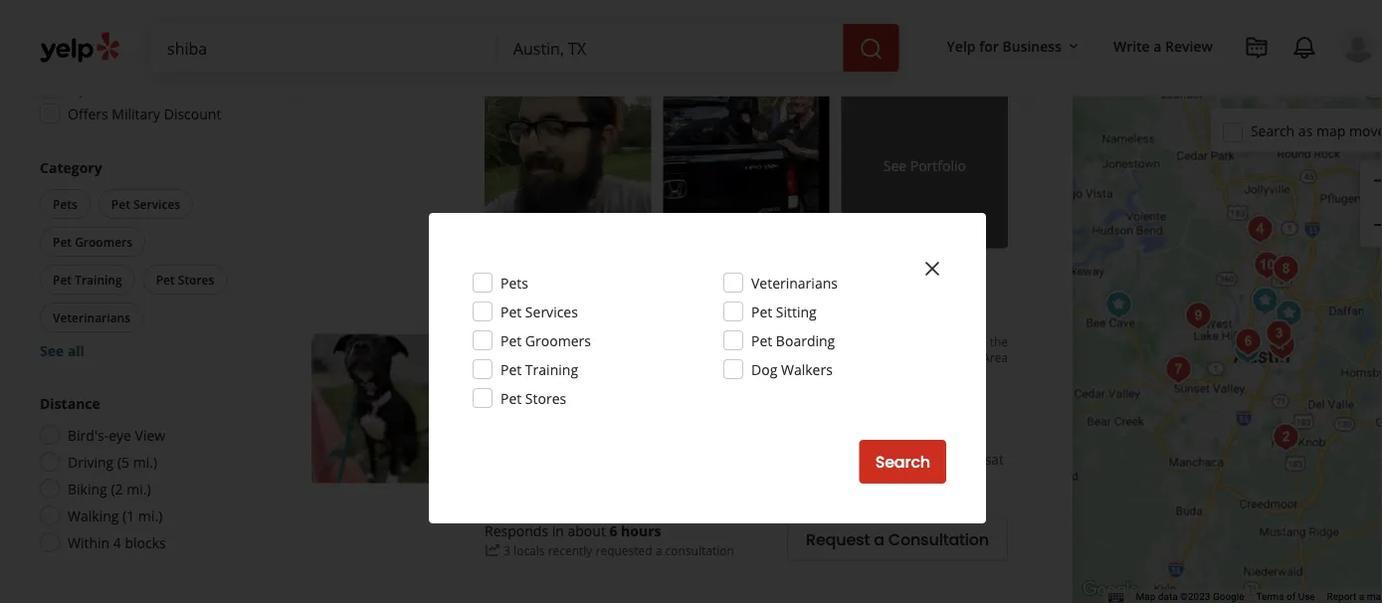 Task type: locate. For each thing, give the bounding box(es) containing it.
discount
[[164, 104, 221, 123]]

2 sit from the left
[[609, 334, 634, 362]]

8 . sit means sit austin
[[485, 334, 704, 362]]

austin right serving
[[928, 334, 963, 350]]

pet boarding
[[752, 331, 836, 350]]

inu
[[675, 450, 696, 469]]

pet services inside button
[[111, 196, 180, 212]]

suggested
[[40, 22, 111, 41]]

write a review link
[[1106, 28, 1222, 64]]

pet inside pet training "link"
[[489, 396, 509, 413]]

pet training button up veterinarians button on the left of page
[[40, 265, 135, 295]]

0 horizontal spatial pet training button
[[40, 265, 135, 295]]

map for as
[[1317, 121, 1346, 140]]

1 horizontal spatial search
[[1251, 121, 1295, 140]]

0 vertical spatial pet training
[[53, 271, 122, 288]]

0 vertical spatial pet stores
[[156, 271, 214, 288]]

1 vertical spatial open
[[68, 79, 103, 98]]

0 horizontal spatial of
[[765, 24, 778, 43]]

training inside "link"
[[512, 396, 561, 413]]

offers
[[68, 104, 108, 123]]

pet
[[111, 196, 130, 212], [53, 233, 72, 250], [53, 271, 72, 288], [156, 271, 175, 288], [501, 302, 522, 321], [752, 302, 773, 321], [501, 331, 522, 350], [752, 331, 773, 350], [501, 360, 522, 379], [501, 389, 522, 408], [489, 396, 509, 413]]

1 vertical spatial pet services
[[501, 302, 578, 321]]

1 horizontal spatial pet services
[[501, 302, 578, 321]]

pet training button down '4.5 star rating' image
[[485, 395, 565, 415]]

a
[[1154, 36, 1162, 55], [874, 528, 885, 550], [656, 542, 662, 558], [1360, 591, 1365, 603]]

request a consultation button
[[787, 517, 1009, 561]]

0 vertical spatial training
[[75, 271, 122, 288]]

and left the
[[966, 334, 987, 350]]

a for request
[[874, 528, 885, 550]]

search for search as map move
[[1251, 121, 1295, 140]]

and right shy at the right top of the page
[[831, 24, 856, 43]]

he
[[840, 450, 858, 469]]

0 vertical spatial pet training button
[[40, 265, 135, 295]]

the..."
[[612, 470, 649, 489]]

1 vertical spatial training
[[525, 360, 578, 379]]

review
[[1166, 36, 1214, 55]]

a right write
[[1154, 36, 1162, 55]]

view
[[135, 426, 165, 445]]

0 horizontal spatial veterinarians
[[53, 309, 130, 326]]

a for write
[[1154, 36, 1162, 55]]

0 vertical spatial see
[[884, 156, 907, 175]]

16 chevron down v2 image
[[1066, 39, 1082, 54]]

consultation
[[889, 528, 990, 550]]

pet training down '4.5 star rating' image
[[489, 396, 561, 413]]

1 vertical spatial veterinarians
[[53, 309, 130, 326]]

about
[[568, 521, 606, 540]]

0 vertical spatial pets
[[53, 196, 78, 212]]

0 vertical spatial open
[[68, 54, 103, 73]]

pet training up pet training "link"
[[501, 360, 578, 379]]

veterinarians up the sitting
[[752, 273, 838, 292]]

zippivet image
[[1241, 210, 1281, 249]]

2:00
[[140, 54, 168, 73]]

pet services up means
[[501, 302, 578, 321]]

1 horizontal spatial pets
[[501, 273, 529, 292]]

group
[[34, 22, 247, 129], [36, 157, 247, 360], [1361, 160, 1383, 247]]

dog
[[752, 360, 778, 379]]

0 horizontal spatial he
[[718, 450, 735, 469]]

stores down pet services button
[[178, 271, 214, 288]]

1 vertical spatial services
[[525, 302, 578, 321]]

stores down '4.5 star rating' image
[[525, 389, 567, 408]]

1 horizontal spatial he
[[965, 450, 982, 469]]

1 vertical spatial mi.)
[[127, 479, 151, 498]]

1 horizontal spatial stores
[[525, 389, 567, 408]]

request
[[806, 528, 870, 550]]

0 horizontal spatial and
[[663, 24, 688, 43]]

bird's-eye view
[[68, 426, 165, 445]]

1 horizontal spatial pet groomers
[[501, 331, 591, 350]]

0 horizontal spatial stores
[[178, 271, 214, 288]]

mi.) right (5
[[133, 452, 157, 471]]

1 vertical spatial stores
[[525, 389, 567, 408]]

0 horizontal spatial groomers
[[75, 233, 132, 250]]

and right patient
[[663, 24, 688, 43]]

of
[[765, 24, 778, 43], [1287, 591, 1296, 603]]

groomers down pets button
[[75, 233, 132, 250]]

0 vertical spatial groomers
[[75, 233, 132, 250]]

sit right .
[[507, 334, 533, 362]]

stores inside search dialog
[[525, 389, 567, 408]]

now
[[107, 54, 137, 73]]

and inside serving austin and the surrounding area
[[966, 334, 987, 350]]

terms of use
[[1257, 591, 1316, 603]]

1 horizontal spatial groomers
[[525, 331, 591, 350]]

pet stores
[[156, 271, 214, 288], [501, 389, 567, 408]]

military
[[112, 104, 160, 123]]

consultation
[[666, 542, 735, 558]]

see all button
[[40, 341, 85, 360]]

pets up .
[[501, 273, 529, 292]]

0 horizontal spatial sit
[[507, 334, 533, 362]]

0 horizontal spatial search
[[876, 451, 931, 473]]

0 horizontal spatial pet groomers
[[53, 233, 132, 250]]

serving
[[883, 334, 924, 350]]

0 vertical spatial search
[[1251, 121, 1295, 140]]

training down '4.5 star rating' image
[[512, 396, 561, 413]]

None search field
[[151, 24, 904, 72]]

notifications image
[[1293, 36, 1317, 60]]

0 vertical spatial mi.)
[[133, 452, 157, 471]]

walking
[[68, 506, 119, 525]]

paws on chicon image
[[1260, 314, 1300, 354]]

mi.) right (1
[[138, 506, 163, 525]]

austin
[[928, 334, 963, 350], [639, 334, 704, 362]]

1 vertical spatial pets
[[501, 273, 529, 292]]

0 horizontal spatial pet stores
[[156, 271, 214, 288]]

sit means sit austin image
[[312, 334, 461, 484]]

karma dog training image
[[1229, 322, 1269, 362]]

0 horizontal spatial see
[[40, 341, 64, 360]]

biking (2 mi.)
[[68, 479, 151, 498]]

groomers up '4.5 star rating' image
[[525, 331, 591, 350]]

camp zoo & pet ranch image
[[1159, 350, 1199, 390]]

1 horizontal spatial and
[[831, 24, 856, 43]]

offers military discount
[[68, 104, 221, 123]]

training up pet training "link"
[[525, 360, 578, 379]]

shy
[[805, 24, 828, 43]]

1 vertical spatial of
[[1287, 591, 1296, 603]]

1 vertical spatial pet groomers
[[501, 331, 591, 350]]

through
[[556, 470, 608, 489]]

pet training
[[53, 271, 122, 288], [501, 360, 578, 379], [489, 396, 561, 413]]

pet training down "pet groomers" button
[[53, 271, 122, 288]]

a right request
[[874, 528, 885, 550]]

2 vertical spatial mi.)
[[138, 506, 163, 525]]

pet stores down pet services button
[[156, 271, 214, 288]]

group containing suggested
[[34, 22, 247, 129]]

1 vertical spatial pet stores
[[501, 389, 567, 408]]

pets button
[[40, 189, 90, 219]]

(5
[[117, 452, 129, 471]]

austin left dog
[[639, 334, 704, 362]]

0 vertical spatial of
[[765, 24, 778, 43]]

of inside "they were very patient and welcoming of my shy and sometimes stubborn 2 yr old
[[765, 24, 778, 43]]

open to all
[[68, 79, 140, 98]]

pets down category
[[53, 196, 78, 212]]

park and bark image
[[1267, 418, 1307, 457]]

2 vertical spatial training
[[512, 396, 561, 413]]

the
[[990, 334, 1009, 350]]

sit right means
[[609, 334, 634, 362]]

open
[[68, 54, 103, 73], [68, 79, 103, 98]]

pet inside pet stores button
[[156, 271, 175, 288]]

1 vertical spatial pet training
[[501, 360, 578, 379]]

pet groomers button
[[40, 227, 145, 257]]

see for see all
[[40, 341, 64, 360]]

zilker bark image
[[1179, 296, 1219, 336]]

all
[[68, 341, 85, 360]]

a down hours
[[656, 542, 662, 558]]

he
[[718, 450, 735, 469], [965, 450, 982, 469]]

hours
[[621, 521, 662, 540]]

google
[[1213, 591, 1245, 603]]

option group containing distance
[[34, 393, 247, 558]]

search left as
[[1251, 121, 1295, 140]]

0 vertical spatial veterinarians
[[752, 273, 838, 292]]

0 vertical spatial pet groomers
[[53, 233, 132, 250]]

walkers
[[781, 360, 833, 379]]

map right as
[[1317, 121, 1346, 140]]

see for see portfolio
[[884, 156, 907, 175]]

0 horizontal spatial austin
[[639, 334, 704, 362]]

zoom room dog training image
[[1248, 245, 1288, 285]]

search left so
[[876, 451, 931, 473]]

a right report
[[1360, 591, 1365, 603]]

1 horizontal spatial austin
[[928, 334, 963, 350]]

search
[[1251, 121, 1295, 140], [876, 451, 931, 473]]

map right report
[[1367, 591, 1383, 603]]

open up offers
[[68, 79, 103, 98]]

pet inside "pet groomers" button
[[53, 233, 72, 250]]

1 horizontal spatial pet training button
[[485, 395, 565, 415]]

services up means
[[525, 302, 578, 321]]

and
[[663, 24, 688, 43], [831, 24, 856, 43], [966, 334, 987, 350]]

pet services up "pet groomers" button
[[111, 196, 180, 212]]

2 vertical spatial pet training
[[489, 396, 561, 413]]

training inside search dialog
[[525, 360, 578, 379]]

search inside search button
[[876, 451, 931, 473]]

he right so
[[965, 450, 982, 469]]

0 horizontal spatial pets
[[53, 196, 78, 212]]

veterinarians inside search dialog
[[752, 273, 838, 292]]

never
[[862, 450, 899, 469]]

2 horizontal spatial and
[[966, 334, 987, 350]]

1 vertical spatial see
[[40, 341, 64, 360]]

0 horizontal spatial map
[[1317, 121, 1346, 140]]

pet groomers inside search dialog
[[501, 331, 591, 350]]

1 horizontal spatial sit
[[609, 334, 634, 362]]

8
[[485, 334, 496, 362]]

he left is in the bottom of the page
[[718, 450, 735, 469]]

map
[[1317, 121, 1346, 140], [1367, 591, 1383, 603]]

open up open to all
[[68, 54, 103, 73]]

2 open from the top
[[68, 79, 103, 98]]

services inside search dialog
[[525, 302, 578, 321]]

1 vertical spatial map
[[1367, 591, 1383, 603]]

patient
[[613, 24, 659, 43]]

0 vertical spatial services
[[133, 196, 180, 212]]

0 horizontal spatial pet services
[[111, 196, 180, 212]]

of left use
[[1287, 591, 1296, 603]]

4.5 star rating image
[[485, 368, 592, 388]]

a inside button
[[874, 528, 885, 550]]

1 horizontal spatial veterinarians
[[752, 273, 838, 292]]

veterinarians up "all"
[[53, 309, 130, 326]]

1 horizontal spatial pet stores
[[501, 389, 567, 408]]

pet groomers up '4.5 star rating' image
[[501, 331, 591, 350]]

services up "pet groomers" button
[[133, 196, 180, 212]]

is
[[738, 450, 749, 469]]

use
[[1299, 591, 1316, 603]]

0 vertical spatial map
[[1317, 121, 1346, 140]]

see left the portfolio
[[884, 156, 907, 175]]

1 vertical spatial search
[[876, 451, 931, 473]]

pet services inside search dialog
[[501, 302, 578, 321]]

option group
[[34, 393, 247, 558]]

1 horizontal spatial services
[[525, 302, 578, 321]]

1 horizontal spatial see
[[884, 156, 907, 175]]

training down "pet groomers" button
[[75, 271, 122, 288]]

16 speech v2 image
[[485, 26, 501, 42]]

projects image
[[1245, 36, 1269, 60]]

of left the my
[[765, 24, 778, 43]]

search button
[[860, 440, 947, 484]]

veterinarians button
[[40, 303, 143, 333]]

biking
[[68, 479, 107, 498]]

pet stores down '4.5 star rating' image
[[501, 389, 567, 408]]

1 open from the top
[[68, 54, 103, 73]]

see portfolio link
[[842, 82, 1008, 249]]

shiba ."
[[547, 44, 594, 63]]

1 vertical spatial groomers
[[525, 331, 591, 350]]

1 horizontal spatial map
[[1367, 591, 1383, 603]]

0 vertical spatial pet services
[[111, 196, 180, 212]]

veterinarians
[[752, 273, 838, 292], [53, 309, 130, 326]]

0 horizontal spatial services
[[133, 196, 180, 212]]

austin inside serving austin and the surrounding area
[[928, 334, 963, 350]]

stores
[[178, 271, 214, 288], [525, 389, 567, 408]]

mi.) right (2
[[127, 479, 151, 498]]

chili's image
[[1246, 281, 1286, 321]]

0 vertical spatial stores
[[178, 271, 214, 288]]

1 austin from the left
[[928, 334, 963, 350]]

sometimes
[[860, 24, 931, 43]]

pet services button
[[98, 189, 193, 219]]

pet groomers down pets button
[[53, 233, 132, 250]]

business
[[1003, 36, 1062, 55]]

see left "all"
[[40, 341, 64, 360]]



Task type: vqa. For each thing, say whether or not it's contained in the screenshot.
marufuku ramen "ICON"
yes



Task type: describe. For each thing, give the bounding box(es) containing it.
pm
[[172, 54, 193, 73]]

zoom in image
[[1371, 169, 1383, 193]]

open now 2:00 pm
[[68, 54, 193, 73]]

category
[[40, 158, 102, 177]]

parmer lane pet hospital image
[[1220, 108, 1260, 148]]

surrounding
[[910, 350, 980, 366]]

pet groomers inside button
[[53, 233, 132, 250]]

keyboard shortcuts image
[[1109, 593, 1125, 603]]

serving austin and the surrounding area
[[883, 334, 1009, 366]]

very
[[582, 24, 610, 43]]

1 horizontal spatial of
[[1287, 591, 1296, 603]]

2 he from the left
[[965, 450, 982, 469]]

were
[[546, 24, 578, 43]]

pet training inside "link"
[[489, 396, 561, 413]]

barks.
[[902, 450, 942, 469]]

a for report
[[1360, 591, 1365, 603]]

tadashi image
[[1100, 285, 1139, 325]]

open for open now 2:00 pm
[[68, 54, 103, 73]]

groomers inside search dialog
[[525, 331, 591, 350]]

report a map
[[1328, 591, 1383, 603]]

blocks
[[125, 533, 166, 552]]

for
[[980, 36, 999, 55]]

"they
[[507, 24, 543, 43]]

so
[[700, 450, 715, 469]]

eye
[[109, 426, 131, 445]]

quiet.
[[799, 450, 836, 469]]

services inside button
[[133, 196, 180, 212]]

within
[[68, 533, 110, 552]]

marufuku ramen image
[[1270, 294, 1310, 334]]

within 4 blocks
[[68, 533, 166, 552]]

all
[[124, 79, 140, 98]]

1 vertical spatial pet training button
[[485, 395, 565, 415]]

recently
[[548, 542, 593, 558]]

6
[[610, 521, 618, 540]]

boarding
[[776, 331, 836, 350]]

2 austin from the left
[[639, 334, 704, 362]]

request a consultation
[[806, 528, 990, 550]]

1 he from the left
[[718, 450, 735, 469]]

3 locals recently requested a consultation
[[504, 542, 735, 558]]

sit means sit austin link
[[507, 334, 704, 362]]

requested
[[596, 542, 653, 558]]

pet stores inside button
[[156, 271, 214, 288]]

pet sitting
[[752, 302, 817, 321]]

in
[[552, 521, 564, 540]]

(1
[[123, 506, 135, 525]]

2
[[998, 24, 1006, 43]]

old
[[523, 44, 544, 63]]

means
[[538, 334, 603, 362]]

to
[[107, 79, 120, 98]]

close image
[[921, 257, 945, 281]]

map region
[[1014, 0, 1383, 603]]

pet training link
[[485, 395, 565, 415]]

stubborn
[[935, 24, 995, 43]]

compassionate pet vet image
[[1263, 326, 1303, 366]]

responds in about 6 hours
[[485, 521, 662, 540]]

open for open to all
[[68, 79, 103, 98]]

move
[[1350, 121, 1383, 140]]

search for search
[[876, 451, 931, 473]]

locals
[[514, 542, 545, 558]]

write
[[1114, 36, 1151, 55]]

pet inside pet services button
[[111, 196, 130, 212]]

google image
[[1078, 577, 1144, 603]]

groomers inside button
[[75, 233, 132, 250]]

search as map move
[[1251, 121, 1383, 140]]

see portfolio
[[884, 156, 967, 175]]

©2023
[[1181, 591, 1211, 603]]

welcoming
[[691, 24, 761, 43]]

veterinarians inside button
[[53, 309, 130, 326]]

pet stores inside search dialog
[[501, 389, 567, 408]]

."
[[585, 44, 594, 63]]

4
[[113, 533, 121, 552]]

yelp for business button
[[939, 28, 1090, 64]]

responds
[[485, 521, 549, 540]]

map for a
[[1367, 591, 1383, 603]]

write a review
[[1114, 36, 1214, 55]]

map
[[1136, 591, 1156, 603]]

pet training inside search dialog
[[501, 360, 578, 379]]

driving (5 mi.)
[[68, 452, 157, 471]]

my
[[782, 24, 802, 43]]

1 sit from the left
[[507, 334, 533, 362]]

pets inside button
[[53, 196, 78, 212]]

map data ©2023 google
[[1136, 591, 1245, 603]]

stores inside button
[[178, 271, 214, 288]]

zoom out image
[[1371, 213, 1383, 237]]

mi.) for driving (5 mi.)
[[133, 452, 157, 471]]

mi.) for walking (1 mi.)
[[138, 506, 163, 525]]

area
[[983, 350, 1009, 366]]

yr
[[507, 44, 519, 63]]

(2
[[111, 479, 123, 498]]

shiba
[[547, 44, 585, 63]]

silently
[[507, 470, 552, 489]]

.
[[496, 334, 502, 362]]

always
[[752, 450, 796, 469]]

alamo drafthouse cinema south lamar image
[[1228, 330, 1268, 370]]

user actions element
[[931, 25, 1383, 147]]

16 trending v2 image
[[485, 542, 501, 558]]

terms
[[1257, 591, 1285, 603]]

sit means sit austin image
[[1267, 249, 1307, 289]]

driving
[[68, 452, 114, 471]]

report a map link
[[1328, 591, 1383, 603]]

group containing category
[[36, 157, 247, 360]]

walking (1 mi.)
[[68, 506, 163, 525]]

yelp
[[947, 36, 976, 55]]

data
[[1159, 591, 1178, 603]]

mi.) for biking (2 mi.)
[[127, 479, 151, 498]]

pets inside search dialog
[[501, 273, 529, 292]]

portfolio
[[911, 156, 967, 175]]

search image
[[860, 37, 884, 61]]

3
[[504, 542, 511, 558]]

search dialog
[[0, 0, 1383, 603]]

yelp for business
[[947, 36, 1062, 55]]

inu so he is always quiet. he never barks. so he sat silently through the..."
[[507, 450, 1005, 489]]

sat
[[985, 450, 1005, 469]]

dog walkers
[[752, 360, 833, 379]]

see all
[[40, 341, 85, 360]]

pet stores button
[[143, 265, 227, 295]]

sitting
[[776, 302, 817, 321]]



